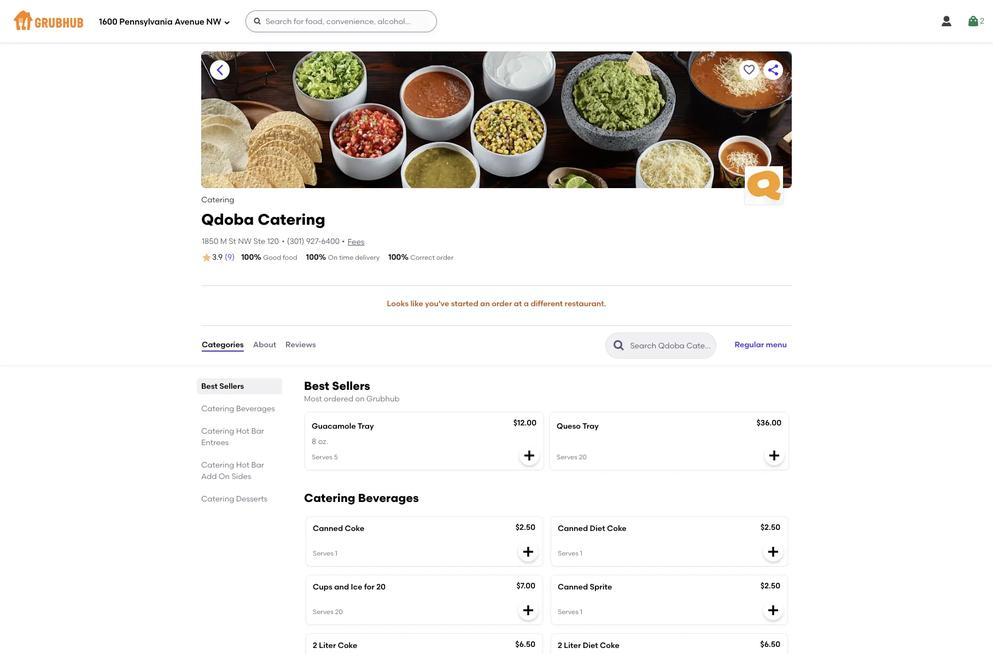 Task type: describe. For each thing, give the bounding box(es) containing it.
sellers for best sellers
[[220, 382, 244, 391]]

reviews
[[286, 341, 316, 350]]

catering desserts tab
[[201, 493, 278, 505]]

$2.50 for canned coke
[[516, 523, 536, 532]]

ice
[[351, 583, 363, 592]]

5
[[334, 454, 338, 461]]

100 for correct order
[[389, 253, 401, 262]]

qdoba catering logo image
[[745, 166, 784, 205]]

serves 1 for canned diet coke
[[558, 550, 583, 558]]

nw for avenue
[[206, 17, 221, 27]]

20 for $36.00
[[579, 454, 587, 461]]

Search Qdoba Catering search field
[[629, 341, 713, 351]]

good food
[[263, 254, 297, 262]]

add
[[201, 472, 217, 481]]

serves 20 for $7.00
[[313, 609, 343, 616]]

best for best sellers
[[201, 382, 218, 391]]

beverages inside tab
[[236, 404, 275, 413]]

serves 1 down canned sprite
[[558, 609, 583, 616]]

about button
[[253, 326, 277, 365]]

2 button
[[967, 11, 985, 31]]

hot for catering hot bar add on sides
[[236, 460, 250, 470]]

catering inside 'catering hot bar entrees'
[[201, 427, 234, 436]]

1 for diet
[[580, 550, 583, 558]]

search icon image
[[613, 339, 626, 352]]

star icon image
[[201, 252, 212, 263]]

2 for 2 liter coke
[[313, 641, 317, 650]]

2 liter diet coke
[[558, 641, 620, 650]]

sellers for best sellers most ordered on grubhub
[[332, 379, 370, 393]]

sprite
[[590, 583, 612, 592]]

1 horizontal spatial on
[[328, 254, 338, 262]]

a
[[524, 300, 529, 309]]

categories button
[[201, 326, 244, 365]]

ordered
[[324, 394, 354, 404]]

canned for canned sprite
[[558, 583, 588, 592]]

serves down cups
[[313, 609, 334, 616]]

1 vertical spatial beverages
[[358, 491, 419, 505]]

on inside catering hot bar add on sides
[[219, 472, 230, 481]]

2 for 2
[[981, 16, 985, 26]]

sides
[[232, 472, 251, 481]]

qdoba
[[201, 210, 254, 229]]

bar for catering hot bar add on sides
[[251, 460, 264, 470]]

catering beverages tab
[[201, 403, 278, 415]]

canned sprite
[[558, 583, 612, 592]]

serves 5
[[312, 454, 338, 461]]

restaurant.
[[565, 300, 607, 309]]

save this restaurant image
[[743, 63, 756, 77]]

0 horizontal spatial svg image
[[224, 19, 230, 25]]

catering hot bar add on sides tab
[[201, 459, 278, 482]]

regular
[[735, 341, 764, 350]]

canned for canned coke
[[313, 524, 343, 533]]

catering up "canned coke"
[[304, 491, 355, 505]]

8 oz.
[[312, 437, 328, 447]]

catering down add
[[201, 494, 234, 504]]

on
[[355, 394, 365, 404]]

(9)
[[225, 253, 235, 262]]

and
[[334, 583, 349, 592]]

delivery
[[355, 254, 380, 262]]

correct order
[[411, 254, 454, 262]]

categories
[[202, 341, 244, 350]]

hot for catering hot bar entrees
[[236, 427, 250, 436]]

time
[[339, 254, 354, 262]]

looks like you've started an order at a different restaurant.
[[387, 300, 607, 309]]

serves down canned sprite
[[558, 609, 579, 616]]

best for best sellers most ordered on grubhub
[[304, 379, 330, 393]]

$6.50 for 2 liter diet coke
[[761, 640, 781, 649]]

6400
[[322, 237, 340, 246]]

liter for diet
[[564, 641, 581, 650]]

1 for coke
[[335, 550, 338, 558]]

$36.00
[[757, 418, 782, 428]]

different
[[531, 300, 563, 309]]

tray for guacamole tray
[[358, 422, 374, 431]]

3.9
[[212, 253, 223, 262]]

1850 m st nw ste 120 button
[[201, 236, 280, 248]]

catering up (301)
[[258, 210, 326, 229]]

cups and ice for 20
[[313, 583, 386, 592]]

nw for st
[[238, 237, 252, 246]]

bar for catering hot bar entrees
[[251, 427, 264, 436]]

regular menu
[[735, 341, 787, 350]]

catering hot bar entrees tab
[[201, 425, 278, 448]]

catering inside catering hot bar add on sides
[[201, 460, 234, 470]]



Task type: locate. For each thing, give the bounding box(es) containing it.
serves 1 down canned diet coke
[[558, 550, 583, 558]]

0 vertical spatial order
[[437, 254, 454, 262]]

hot down catering beverages tab in the left of the page
[[236, 427, 250, 436]]

1 • from the left
[[282, 237, 285, 246]]

m
[[220, 237, 227, 246]]

order left the at
[[492, 300, 512, 309]]

catering down best sellers
[[201, 404, 234, 413]]

serves 1 down "canned coke"
[[313, 550, 338, 558]]

2 for 2 liter diet coke
[[558, 641, 562, 650]]

1 vertical spatial catering beverages
[[304, 491, 419, 505]]

Search for food, convenience, alcohol... search field
[[245, 10, 437, 32]]

nw inside 1850 m st nw ste 120 • (301) 927-6400 • fees
[[238, 237, 252, 246]]

100 for good food
[[241, 253, 254, 262]]

1 vertical spatial nw
[[238, 237, 252, 246]]

serves 1 for canned coke
[[313, 550, 338, 558]]

catering hot bar entrees
[[201, 427, 264, 447]]

best up catering beverages tab in the left of the page
[[201, 382, 218, 391]]

1 horizontal spatial 100
[[306, 253, 319, 262]]

$2.50
[[516, 523, 536, 532], [761, 523, 781, 532], [761, 581, 781, 591]]

1 vertical spatial on
[[219, 472, 230, 481]]

2
[[981, 16, 985, 26], [313, 641, 317, 650], [558, 641, 562, 650]]

$6.50
[[516, 640, 536, 649], [761, 640, 781, 649]]

1 vertical spatial order
[[492, 300, 512, 309]]

best sellers most ordered on grubhub
[[304, 379, 400, 404]]

nw
[[206, 17, 221, 27], [238, 237, 252, 246]]

best up most
[[304, 379, 330, 393]]

1 vertical spatial 20
[[377, 583, 386, 592]]

0 horizontal spatial 100
[[241, 253, 254, 262]]

coke
[[345, 524, 365, 533], [607, 524, 627, 533], [338, 641, 358, 650], [600, 641, 620, 650]]

bar inside 'catering hot bar entrees'
[[251, 427, 264, 436]]

1 horizontal spatial liter
[[564, 641, 581, 650]]

(301) 927-6400 button
[[287, 236, 340, 247]]

good
[[263, 254, 281, 262]]

0 vertical spatial diet
[[590, 524, 605, 533]]

0 vertical spatial 20
[[579, 454, 587, 461]]

100 right delivery
[[389, 253, 401, 262]]

you've
[[425, 300, 449, 309]]

started
[[451, 300, 479, 309]]

cups
[[313, 583, 333, 592]]

main navigation navigation
[[0, 0, 994, 43]]

nw inside main navigation navigation
[[206, 17, 221, 27]]

best inside "best sellers most ordered on grubhub"
[[304, 379, 330, 393]]

catering up entrees
[[201, 427, 234, 436]]

0 vertical spatial bar
[[251, 427, 264, 436]]

regular menu button
[[730, 334, 792, 358]]

queso tray
[[557, 422, 599, 431]]

serves down "canned coke"
[[313, 550, 334, 558]]

2 tray from the left
[[583, 422, 599, 431]]

order
[[437, 254, 454, 262], [492, 300, 512, 309]]

serves 20 down "queso"
[[557, 454, 587, 461]]

food
[[283, 254, 297, 262]]

looks like you've started an order at a different restaurant. button
[[387, 292, 607, 317]]

1 vertical spatial hot
[[236, 460, 250, 470]]

1 horizontal spatial tray
[[583, 422, 599, 431]]

svg image inside the 2 button
[[967, 15, 981, 28]]

catering hot bar add on sides
[[201, 460, 264, 481]]

1 horizontal spatial 20
[[377, 583, 386, 592]]

0 vertical spatial serves 20
[[557, 454, 587, 461]]

2 $6.50 from the left
[[761, 640, 781, 649]]

sellers up catering beverages tab in the left of the page
[[220, 382, 244, 391]]

tray down on
[[358, 422, 374, 431]]

best
[[304, 379, 330, 393], [201, 382, 218, 391]]

(301)
[[287, 237, 304, 246]]

1 horizontal spatial 2
[[558, 641, 562, 650]]

0 horizontal spatial on
[[219, 472, 230, 481]]

guacamole tray
[[312, 422, 374, 431]]

1 horizontal spatial best
[[304, 379, 330, 393]]

serves 20 down cups
[[313, 609, 343, 616]]

2 inside button
[[981, 16, 985, 26]]

1 vertical spatial bar
[[251, 460, 264, 470]]

for
[[364, 583, 375, 592]]

1 hot from the top
[[236, 427, 250, 436]]

tray
[[358, 422, 374, 431], [583, 422, 599, 431]]

100 down 1850 m st nw ste 120 button
[[241, 253, 254, 262]]

catering desserts
[[201, 494, 268, 504]]

catering beverages
[[201, 404, 275, 413], [304, 491, 419, 505]]

120
[[267, 237, 279, 246]]

2 horizontal spatial 2
[[981, 16, 985, 26]]

0 horizontal spatial nw
[[206, 17, 221, 27]]

diet
[[590, 524, 605, 533], [583, 641, 598, 650]]

serves left 5
[[312, 454, 333, 461]]

catering up qdoba
[[201, 195, 234, 205]]

looks
[[387, 300, 409, 309]]

1 horizontal spatial $6.50
[[761, 640, 781, 649]]

order right correct
[[437, 254, 454, 262]]

liter for coke
[[319, 641, 336, 650]]

bar down catering beverages tab in the left of the page
[[251, 427, 264, 436]]

20 down queso tray
[[579, 454, 587, 461]]

20
[[579, 454, 587, 461], [377, 583, 386, 592], [335, 609, 343, 616]]

catering up add
[[201, 460, 234, 470]]

on time delivery
[[328, 254, 380, 262]]

oz.
[[318, 437, 328, 447]]

1850 m st nw ste 120 • (301) 927-6400 • fees
[[202, 237, 365, 247]]

liter
[[319, 641, 336, 650], [564, 641, 581, 650]]

ste
[[254, 237, 266, 246]]

fees button
[[347, 236, 365, 249]]

serves down canned diet coke
[[558, 550, 579, 558]]

0 vertical spatial catering beverages
[[201, 404, 275, 413]]

0 horizontal spatial sellers
[[220, 382, 244, 391]]

2 liter coke
[[313, 641, 358, 650]]

1 bar from the top
[[251, 427, 264, 436]]

1 down "canned coke"
[[335, 550, 338, 558]]

about
[[253, 341, 276, 350]]

1 horizontal spatial catering beverages
[[304, 491, 419, 505]]

1600
[[99, 17, 117, 27]]

1 100 from the left
[[241, 253, 254, 262]]

1 horizontal spatial beverages
[[358, 491, 419, 505]]

0 horizontal spatial catering beverages
[[201, 404, 275, 413]]

1 down canned sprite
[[580, 609, 583, 616]]

canned diet coke
[[558, 524, 627, 533]]

sellers inside "best sellers most ordered on grubhub"
[[332, 379, 370, 393]]

best sellers
[[201, 382, 244, 391]]

2 hot from the top
[[236, 460, 250, 470]]

1 horizontal spatial serves 20
[[557, 454, 587, 461]]

1 horizontal spatial sellers
[[332, 379, 370, 393]]

0 vertical spatial nw
[[206, 17, 221, 27]]

2 horizontal spatial 20
[[579, 454, 587, 461]]

1 horizontal spatial nw
[[238, 237, 252, 246]]

guacamole
[[312, 422, 356, 431]]

1 down canned diet coke
[[580, 550, 583, 558]]

qdoba catering
[[201, 210, 326, 229]]

$2.50 for canned diet coke
[[761, 523, 781, 532]]

reviews button
[[285, 326, 317, 365]]

• left fees
[[342, 237, 345, 246]]

like
[[411, 300, 423, 309]]

0 horizontal spatial best
[[201, 382, 218, 391]]

0 horizontal spatial 20
[[335, 609, 343, 616]]

queso
[[557, 422, 581, 431]]

catering beverages inside tab
[[201, 404, 275, 413]]

serves down "queso"
[[557, 454, 578, 461]]

st
[[229, 237, 236, 246]]

1 horizontal spatial •
[[342, 237, 345, 246]]

catering beverages up "canned coke"
[[304, 491, 419, 505]]

most
[[304, 394, 322, 404]]

0 vertical spatial hot
[[236, 427, 250, 436]]

nw right avenue
[[206, 17, 221, 27]]

fees
[[348, 237, 365, 247]]

desserts
[[236, 494, 268, 504]]

at
[[514, 300, 522, 309]]

1 tray from the left
[[358, 422, 374, 431]]

nw right st
[[238, 237, 252, 246]]

hot inside catering hot bar add on sides
[[236, 460, 250, 470]]

pennsylvania
[[119, 17, 173, 27]]

2 vertical spatial 20
[[335, 609, 343, 616]]

1
[[335, 550, 338, 558], [580, 550, 583, 558], [580, 609, 583, 616]]

share icon image
[[767, 63, 780, 77]]

1 horizontal spatial order
[[492, 300, 512, 309]]

1 horizontal spatial svg image
[[767, 604, 780, 617]]

hot inside 'catering hot bar entrees'
[[236, 427, 250, 436]]

1 liter from the left
[[319, 641, 336, 650]]

1 vertical spatial serves 20
[[313, 609, 343, 616]]

catering
[[201, 195, 234, 205], [258, 210, 326, 229], [201, 404, 234, 413], [201, 427, 234, 436], [201, 460, 234, 470], [304, 491, 355, 505], [201, 494, 234, 504]]

2 bar from the top
[[251, 460, 264, 470]]

correct
[[411, 254, 435, 262]]

an
[[480, 300, 490, 309]]

on right add
[[219, 472, 230, 481]]

2 horizontal spatial 100
[[389, 253, 401, 262]]

2 liter from the left
[[564, 641, 581, 650]]

20 right the "for"
[[377, 583, 386, 592]]

sellers inside "tab"
[[220, 382, 244, 391]]

1 $6.50 from the left
[[516, 640, 536, 649]]

entrees
[[201, 438, 229, 447]]

3 100 from the left
[[389, 253, 401, 262]]

on left time
[[328, 254, 338, 262]]

svg image
[[941, 15, 954, 28], [224, 19, 230, 25], [767, 604, 780, 617]]

20 down and
[[335, 609, 343, 616]]

$12.00
[[514, 418, 537, 428]]

8
[[312, 437, 316, 447]]

0 horizontal spatial $6.50
[[516, 640, 536, 649]]

20 for $7.00
[[335, 609, 343, 616]]

serves 20
[[557, 454, 587, 461], [313, 609, 343, 616]]

2 horizontal spatial svg image
[[941, 15, 954, 28]]

0 horizontal spatial serves 20
[[313, 609, 343, 616]]

grubhub
[[367, 394, 400, 404]]

avenue
[[175, 17, 205, 27]]

$7.00
[[517, 581, 536, 591]]

927-
[[306, 237, 322, 246]]

0 horizontal spatial order
[[437, 254, 454, 262]]

tray right "queso"
[[583, 422, 599, 431]]

0 horizontal spatial liter
[[319, 641, 336, 650]]

catering beverages down the best sellers "tab"
[[201, 404, 275, 413]]

2 100 from the left
[[306, 253, 319, 262]]

0 horizontal spatial tray
[[358, 422, 374, 431]]

0 vertical spatial on
[[328, 254, 338, 262]]

caret left icon image
[[213, 63, 227, 77]]

0 horizontal spatial 2
[[313, 641, 317, 650]]

save this restaurant button
[[740, 60, 759, 80]]

0 horizontal spatial beverages
[[236, 404, 275, 413]]

• right 120
[[282, 237, 285, 246]]

1850
[[202, 237, 218, 246]]

0 horizontal spatial •
[[282, 237, 285, 246]]

best sellers tab
[[201, 381, 278, 392]]

serves
[[312, 454, 333, 461], [557, 454, 578, 461], [313, 550, 334, 558], [558, 550, 579, 558], [313, 609, 334, 616], [558, 609, 579, 616]]

100 down (301) 927-6400 "button"
[[306, 253, 319, 262]]

hot up sides
[[236, 460, 250, 470]]

bar down catering hot bar entrees tab
[[251, 460, 264, 470]]

100
[[241, 253, 254, 262], [306, 253, 319, 262], [389, 253, 401, 262]]

tray for queso tray
[[583, 422, 599, 431]]

canned coke
[[313, 524, 365, 533]]

bar inside catering hot bar add on sides
[[251, 460, 264, 470]]

0 vertical spatial beverages
[[236, 404, 275, 413]]

1600 pennsylvania avenue nw
[[99, 17, 221, 27]]

serves 1
[[313, 550, 338, 558], [558, 550, 583, 558], [558, 609, 583, 616]]

sellers up on
[[332, 379, 370, 393]]

best inside "tab"
[[201, 382, 218, 391]]

100 for on time delivery
[[306, 253, 319, 262]]

$6.50 for 2 liter coke
[[516, 640, 536, 649]]

serves 20 for $36.00
[[557, 454, 587, 461]]

order inside button
[[492, 300, 512, 309]]

menu
[[766, 341, 787, 350]]

canned for canned diet coke
[[558, 524, 588, 533]]

1 vertical spatial diet
[[583, 641, 598, 650]]

svg image
[[967, 15, 981, 28], [253, 17, 262, 26], [523, 449, 536, 462], [768, 449, 781, 462], [522, 545, 535, 558], [767, 545, 780, 558], [522, 604, 535, 617]]

2 • from the left
[[342, 237, 345, 246]]



Task type: vqa. For each thing, say whether or not it's contained in the screenshot.
first Liter
yes



